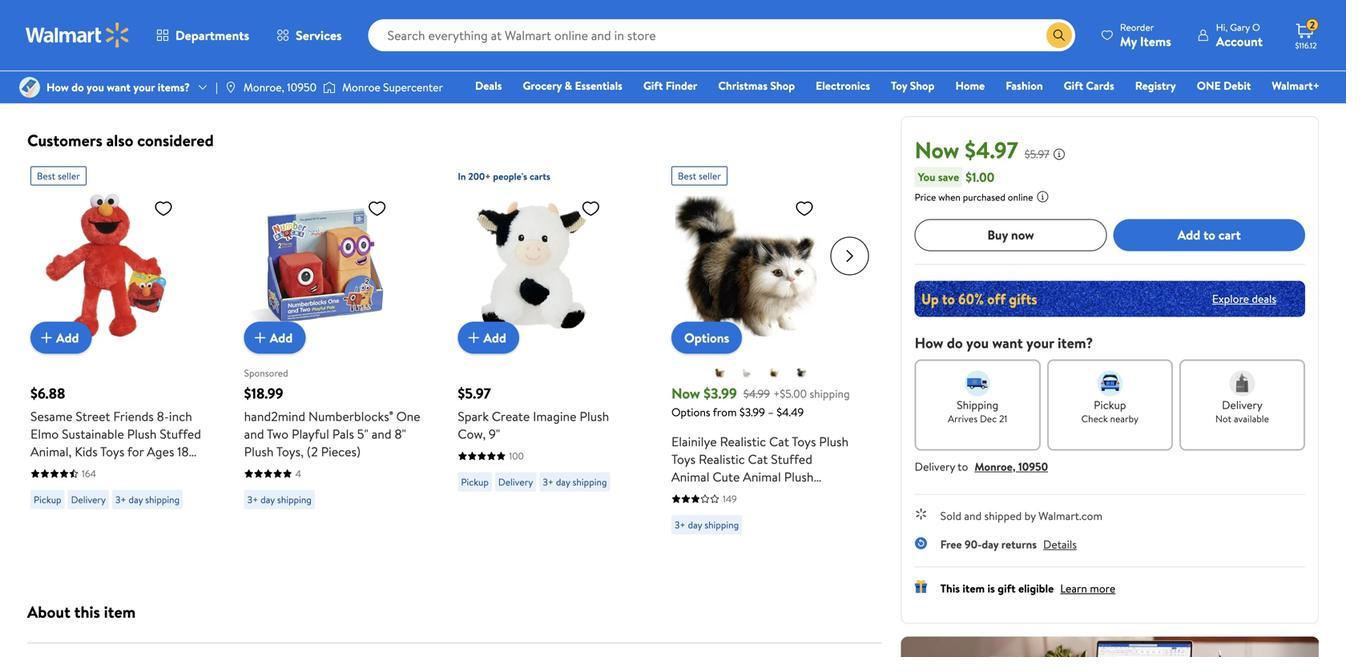 Task type: locate. For each thing, give the bounding box(es) containing it.
1 seller from the left
[[58, 169, 80, 183]]

 image up customers
[[19, 77, 40, 98]]

walmart+ link
[[1265, 77, 1328, 94]]

0 horizontal spatial animal
[[672, 468, 710, 486]]

0 horizontal spatial  image
[[19, 77, 40, 98]]

Walmart Site-Wide search field
[[368, 19, 1076, 51]]

0 vertical spatial $5.97
[[1025, 146, 1050, 162]]

0 horizontal spatial $5.97
[[458, 384, 491, 404]]

dec
[[980, 412, 997, 426]]

0 horizontal spatial and
[[244, 425, 264, 443]]

 image for monroe, 10950
[[224, 81, 237, 94]]

monroe
[[342, 79, 381, 95]]

18
[[177, 443, 189, 461]]

you down walmart image
[[87, 79, 104, 95]]

add button for $5.97
[[458, 322, 519, 354]]

realistic down from
[[720, 433, 767, 451]]

1 horizontal spatial stuffed
[[771, 451, 813, 468]]

sold and shipped by walmart.com
[[941, 508, 1103, 524]]

cat right cute
[[748, 451, 768, 468]]

sponsored $18.99 hand2mind numberblocks® one and two playful pals 5" and 8" plush toys, (2 pieces)
[[244, 366, 421, 461]]

1 horizontal spatial  image
[[224, 81, 237, 94]]

2 animal from the left
[[743, 468, 782, 486]]

departments
[[176, 26, 249, 44]]

electronics link
[[809, 77, 878, 94]]

for right years
[[832, 486, 849, 503]]

and right 5"
[[372, 425, 392, 443]]

$3.99 left the – at the right of the page
[[740, 404, 766, 420]]

1 horizontal spatial best seller
[[678, 169, 721, 183]]

2 horizontal spatial add button
[[458, 322, 519, 354]]

add button up sponsored
[[244, 322, 306, 354]]

departments button
[[143, 16, 263, 55]]

add button up spark
[[458, 322, 519, 354]]

0 vertical spatial do
[[71, 79, 84, 95]]

save
[[939, 169, 960, 185]]

0 horizontal spatial monroe,
[[244, 79, 285, 95]]

monroe, 10950 button
[[975, 459, 1049, 474]]

to down arrives
[[958, 459, 969, 474]]

0 horizontal spatial best
[[37, 169, 55, 183]]

next slide for customers also considered list image
[[831, 237, 870, 275]]

1 horizontal spatial do
[[947, 333, 963, 353]]

one
[[397, 408, 421, 425]]

1 horizontal spatial cat
[[770, 433, 790, 451]]

now
[[915, 134, 960, 166], [672, 384, 701, 404]]

3+ day shipping down birthday
[[675, 518, 739, 532]]

add to favorites list, elainilye realistic cat toys plush toys realistic cat stuffed animal cute animal plush birthday christmas gift toys for girls boys 3-6 years image
[[795, 198, 815, 218]]

delivery inside the "delivery not available"
[[1223, 397, 1263, 413]]

1 horizontal spatial gift
[[780, 486, 802, 503]]

1 horizontal spatial monroe,
[[975, 459, 1016, 474]]

0 vertical spatial item
[[963, 581, 985, 596]]

purchased
[[963, 190, 1006, 204]]

1 vertical spatial 10950
[[1019, 459, 1049, 474]]

add button up $6.88
[[30, 322, 92, 354]]

1 vertical spatial now
[[672, 384, 701, 404]]

grocery & essentials link
[[516, 77, 630, 94]]

add to favorites list, sesame street friends 8-inch elmo sustainable plush stuffed animal, kids toys for ages 18 month image
[[154, 198, 173, 218]]

3+ day shipping up monroe, 10950 on the left top of page
[[247, 33, 312, 47]]

$5.97 up spark
[[458, 384, 491, 404]]

0 horizontal spatial for
[[127, 443, 144, 461]]

1 add button from the left
[[30, 322, 92, 354]]

want left item? at the bottom right
[[993, 333, 1024, 353]]

best
[[37, 169, 55, 183], [678, 169, 697, 183]]

shop left electronics link
[[771, 78, 795, 93]]

1 vertical spatial $3.99
[[740, 404, 766, 420]]

shop right toy
[[911, 78, 935, 93]]

you for how do you want your items?
[[87, 79, 104, 95]]

1 vertical spatial item
[[104, 601, 136, 623]]

$3.99 up from
[[704, 384, 737, 404]]

1 horizontal spatial shop
[[911, 78, 935, 93]]

day left returns
[[982, 537, 999, 552]]

product group containing $5.97
[[458, 160, 637, 541]]

item left is on the right bottom of the page
[[963, 581, 985, 596]]

0 vertical spatial your
[[133, 79, 155, 95]]

 image for how do you want your items?
[[19, 77, 40, 98]]

to for add
[[1204, 226, 1216, 244]]

plush inside '$6.88 sesame street friends 8-inch elmo sustainable plush stuffed animal, kids toys for ages 18 month'
[[127, 425, 157, 443]]

1 horizontal spatial animal
[[743, 468, 782, 486]]

your for items?
[[133, 79, 155, 95]]

delivery
[[499, 16, 533, 29], [71, 33, 106, 47], [1223, 397, 1263, 413], [915, 459, 956, 474], [499, 475, 533, 489], [71, 493, 106, 507]]

do down walmart image
[[71, 79, 84, 95]]

add to favorites list, hand2mind numberblocks® one and two playful pals 5" and 8" plush toys, (2 pieces) image
[[368, 198, 387, 218]]

2
[[1311, 18, 1316, 32]]

add for spark create imagine plush cow, 9" image
[[484, 329, 507, 347]]

164
[[82, 467, 96, 481]]

want for items?
[[107, 79, 131, 95]]

cute
[[713, 468, 740, 486]]

0 horizontal spatial add to cart image
[[37, 328, 56, 348]]

1 horizontal spatial you
[[967, 333, 989, 353]]

|
[[216, 79, 218, 95]]

1 horizontal spatial now
[[915, 134, 960, 166]]

toys up birthday
[[672, 451, 696, 468]]

seller for elainilye realistic cat toys plush toys realistic cat stuffed animal cute animal plush birthday christmas gift toys for girls boys 3-6 years image
[[699, 169, 721, 183]]

1 horizontal spatial to
[[1204, 226, 1216, 244]]

8-
[[157, 408, 169, 425]]

options link
[[672, 322, 743, 354]]

shop inside the christmas shop link
[[771, 78, 795, 93]]

1 horizontal spatial seller
[[699, 169, 721, 183]]

for inside '$6.88 sesame street friends 8-inch elmo sustainable plush stuffed animal, kids toys for ages 18 month'
[[127, 443, 144, 461]]

0 horizontal spatial add button
[[30, 322, 92, 354]]

1 vertical spatial $5.97
[[458, 384, 491, 404]]

and left two
[[244, 425, 264, 443]]

animal down elainilye
[[672, 468, 710, 486]]

and
[[244, 425, 264, 443], [372, 425, 392, 443], [965, 508, 982, 524]]

monroe, right |
[[244, 79, 285, 95]]

0 horizontal spatial gift
[[644, 78, 663, 93]]

add to favorites list, spark create imagine plush cow, 9" image
[[582, 198, 601, 218]]

9"
[[489, 425, 501, 443]]

$5.97 for $5.97
[[1025, 146, 1050, 162]]

for left ages
[[127, 443, 144, 461]]

do
[[71, 79, 84, 95], [947, 333, 963, 353]]

&
[[565, 78, 573, 93]]

hand2mind numberblocks® one and two playful pals 5" and 8" plush toys, (2 pieces) image
[[244, 192, 393, 341]]

0 vertical spatial for
[[127, 443, 144, 461]]

monroe, down dec
[[975, 459, 1016, 474]]

0 vertical spatial 10950
[[287, 79, 317, 95]]

gift left cards
[[1064, 78, 1084, 93]]

gift
[[998, 581, 1016, 596]]

0 vertical spatial you
[[87, 79, 104, 95]]

 image for monroe supercenter
[[323, 79, 336, 95]]

1 horizontal spatial best
[[678, 169, 697, 183]]

1 horizontal spatial $3.99
[[740, 404, 766, 420]]

product group containing 119
[[672, 0, 850, 95]]

0 horizontal spatial item
[[104, 601, 136, 623]]

1 horizontal spatial $5.97
[[1025, 146, 1050, 162]]

day down two
[[261, 493, 275, 507]]

 image right |
[[224, 81, 237, 94]]

add
[[1178, 226, 1201, 244], [56, 329, 79, 347], [270, 329, 293, 347], [484, 329, 507, 347]]

shop inside "toy shop" link
[[911, 78, 935, 93]]

how do you want your item?
[[915, 333, 1094, 353]]

to inside "add to cart" button
[[1204, 226, 1216, 244]]

up to sixty percent off deals. shop now. image
[[915, 281, 1306, 317]]

sesame street friends 8-inch elmo sustainable plush stuffed animal, kids toys for ages 18 month image
[[30, 192, 180, 341]]

product group containing pickup
[[30, 0, 209, 95]]

2 seller from the left
[[699, 169, 721, 183]]

10950 down services popup button
[[287, 79, 317, 95]]

day up &
[[552, 16, 566, 29]]

want up also on the top left of the page
[[107, 79, 131, 95]]

now inside the now $3.99 $4.99 +$5.00 shipping options from $3.99 – $4.49
[[672, 384, 701, 404]]

delivery down 164 on the bottom left of the page
[[71, 493, 106, 507]]

how for how do you want your item?
[[915, 333, 944, 353]]

shipping right +$5.00
[[810, 386, 850, 401]]

1 vertical spatial stuffed
[[771, 451, 813, 468]]

essentials
[[575, 78, 623, 93]]

check
[[1082, 412, 1109, 426]]

3+ day shipping up items?
[[115, 33, 180, 47]]

best for sesame street friends 8-inch elmo sustainable plush stuffed animal, kids toys for ages 18 month image
[[37, 169, 55, 183]]

gift left finder
[[644, 78, 663, 93]]

 image
[[19, 77, 40, 98], [323, 79, 336, 95], [224, 81, 237, 94]]

add to cart image for hand2mind numberblocks® one and two playful pals 5" and 8" plush toys, (2 pieces) image at the left
[[251, 328, 270, 348]]

delivery to monroe, 10950
[[915, 459, 1049, 474]]

2 horizontal spatial  image
[[323, 79, 336, 95]]

1 vertical spatial do
[[947, 333, 963, 353]]

toys inside '$6.88 sesame street friends 8-inch elmo sustainable plush stuffed animal, kids toys for ages 18 month'
[[100, 443, 125, 461]]

learn more about strikethrough prices image
[[1053, 148, 1066, 161]]

2 horizontal spatial and
[[965, 508, 982, 524]]

149
[[723, 492, 737, 506]]

plush inside $5.97 spark create imagine plush cow, 9"
[[580, 408, 610, 425]]

item right 'this'
[[104, 601, 136, 623]]

0 horizontal spatial to
[[958, 459, 969, 474]]

$5.97 inside $5.97 spark create imagine plush cow, 9"
[[458, 384, 491, 404]]

10950 up by
[[1019, 459, 1049, 474]]

and right the sold
[[965, 508, 982, 524]]

intent image for shipping image
[[965, 371, 991, 396]]

0 horizontal spatial want
[[107, 79, 131, 95]]

options up elainilye
[[672, 404, 711, 420]]

services
[[296, 26, 342, 44]]

0 vertical spatial stuffed
[[160, 425, 201, 443]]

elainilye realistic cat toys plush toys realistic cat stuffed animal cute animal plush birthday christmas gift toys for girls boys 3-6 years image
[[672, 192, 821, 341]]

2 best seller from the left
[[678, 169, 721, 183]]

add to cart image up $6.88
[[37, 328, 56, 348]]

shipping up monroe, 10950 on the left top of page
[[277, 33, 312, 47]]

shipping inside the now $3.99 $4.99 +$5.00 shipping options from $3.99 – $4.49
[[810, 386, 850, 401]]

2 add button from the left
[[244, 322, 306, 354]]

elainilye realistic cat toys plush toys realistic cat stuffed animal cute animal plush birthday christmas gift toys for girls boys 3-6 years
[[672, 433, 849, 521]]

0 vertical spatial want
[[107, 79, 131, 95]]

your left items?
[[133, 79, 155, 95]]

1 horizontal spatial how
[[915, 333, 944, 353]]

shipping up items?
[[145, 33, 180, 47]]

1 vertical spatial want
[[993, 333, 1024, 353]]

details
[[1044, 537, 1077, 552]]

shipping down 4
[[277, 493, 312, 507]]

street
[[76, 408, 110, 425]]

fashion link
[[999, 77, 1051, 94]]

2 horizontal spatial gift
[[1064, 78, 1084, 93]]

$18.99
[[244, 384, 283, 404]]

1 horizontal spatial want
[[993, 333, 1024, 353]]

1 horizontal spatial add to cart image
[[251, 328, 270, 348]]

to left the cart
[[1204, 226, 1216, 244]]

home link
[[949, 77, 993, 94]]

1 best seller from the left
[[37, 169, 80, 183]]

delivery not available
[[1216, 397, 1270, 426]]

1 vertical spatial your
[[1027, 333, 1055, 353]]

free
[[941, 537, 962, 552]]

200+
[[468, 170, 491, 183]]

birthday
[[672, 486, 718, 503]]

do up shipping
[[947, 333, 963, 353]]

now up you at the right top
[[915, 134, 960, 166]]

you up intent image for shipping
[[967, 333, 989, 353]]

1 add to cart image from the left
[[37, 328, 56, 348]]

10950
[[287, 79, 317, 95], [1019, 459, 1049, 474]]

also
[[106, 129, 133, 152]]

1 vertical spatial christmas
[[721, 486, 777, 503]]

0 vertical spatial christmas
[[719, 78, 768, 93]]

0 vertical spatial options
[[685, 329, 730, 347]]

1 vertical spatial for
[[832, 486, 849, 503]]

delivery down intent image for delivery
[[1223, 397, 1263, 413]]

hi,
[[1217, 20, 1228, 34]]

now for now $3.99 $4.99 +$5.00 shipping options from $3.99 – $4.49
[[672, 384, 701, 404]]

product group containing $6.88
[[30, 160, 209, 541]]

0 horizontal spatial how
[[46, 79, 69, 95]]

1 vertical spatial you
[[967, 333, 989, 353]]

0 horizontal spatial seller
[[58, 169, 80, 183]]

gift inside elainilye realistic cat toys plush toys realistic cat stuffed animal cute animal plush birthday christmas gift toys for girls boys 3-6 years
[[780, 486, 802, 503]]

electronics
[[816, 78, 871, 93]]

0 horizontal spatial best seller
[[37, 169, 80, 183]]

0 horizontal spatial you
[[87, 79, 104, 95]]

day up monroe, 10950 on the left top of page
[[261, 33, 275, 47]]

deals
[[475, 78, 502, 93]]

$5.97 for $5.97 spark create imagine plush cow, 9"
[[458, 384, 491, 404]]

options inside the now $3.99 $4.99 +$5.00 shipping options from $3.99 – $4.49
[[672, 404, 711, 420]]

free 90-day returns details
[[941, 537, 1077, 552]]

stuffed right friends
[[160, 425, 201, 443]]

toy shop
[[892, 78, 935, 93]]

walmart+
[[1273, 78, 1320, 93]]

1 horizontal spatial for
[[832, 486, 849, 503]]

add to cart image for sesame street friends 8-inch elmo sustainable plush stuffed animal, kids toys for ages 18 month image
[[37, 328, 56, 348]]

buy now button
[[915, 219, 1107, 251]]

shipping
[[957, 397, 999, 413]]

1 animal from the left
[[672, 468, 710, 486]]

 image left monroe
[[323, 79, 336, 95]]

two
[[267, 425, 289, 443]]

0 vertical spatial now
[[915, 134, 960, 166]]

price
[[915, 190, 937, 204]]

customers also considered
[[27, 129, 214, 152]]

options up "c" icon
[[685, 329, 730, 347]]

1 shop from the left
[[771, 78, 795, 93]]

0 vertical spatial to
[[1204, 226, 1216, 244]]

1 horizontal spatial 10950
[[1019, 459, 1049, 474]]

delivery up the sold
[[915, 459, 956, 474]]

toys right kids
[[100, 443, 125, 461]]

when
[[939, 190, 961, 204]]

your left item? at the bottom right
[[1027, 333, 1055, 353]]

1 horizontal spatial add button
[[244, 322, 306, 354]]

now up elainilye
[[672, 384, 701, 404]]

monroe,
[[244, 79, 285, 95], [975, 459, 1016, 474]]

christmas shop
[[719, 78, 795, 93]]

stuffed inside '$6.88 sesame street friends 8-inch elmo sustainable plush stuffed animal, kids toys for ages 18 month'
[[160, 425, 201, 443]]

you for how do you want your item?
[[967, 333, 989, 353]]

1 best from the left
[[37, 169, 55, 183]]

$5.97
[[1025, 146, 1050, 162], [458, 384, 491, 404]]

day
[[552, 16, 566, 29], [129, 33, 143, 47], [261, 33, 275, 47], [556, 475, 571, 489], [129, 493, 143, 507], [261, 493, 275, 507], [688, 518, 703, 532], [982, 537, 999, 552]]

arrives
[[949, 412, 978, 426]]

0 vertical spatial how
[[46, 79, 69, 95]]

$5.97 left learn more about strikethrough prices image
[[1025, 146, 1050, 162]]

add button for $6.88
[[30, 322, 92, 354]]

add to cart image
[[37, 328, 56, 348], [251, 328, 270, 348]]

grocery
[[523, 78, 562, 93]]

animal up years
[[743, 468, 782, 486]]

product group
[[30, 0, 209, 95], [244, 0, 423, 95], [672, 0, 850, 95], [30, 160, 209, 541], [244, 160, 423, 541], [458, 160, 637, 541], [672, 160, 850, 541]]

0 horizontal spatial do
[[71, 79, 84, 95]]

gift right the 6
[[780, 486, 802, 503]]

available
[[1235, 412, 1270, 426]]

product group containing now $3.99
[[672, 160, 850, 541]]

0 vertical spatial monroe,
[[244, 79, 285, 95]]

0 horizontal spatial stuffed
[[160, 425, 201, 443]]

add to cart image up sponsored
[[251, 328, 270, 348]]

0 horizontal spatial now
[[672, 384, 701, 404]]

you save $1.00
[[919, 168, 995, 186]]

$5.97 spark create imagine plush cow, 9"
[[458, 384, 610, 443]]

shipped
[[985, 508, 1022, 524]]

0 vertical spatial $3.99
[[704, 384, 737, 404]]

0 horizontal spatial shop
[[771, 78, 795, 93]]

2 add to cart image from the left
[[251, 328, 270, 348]]

0 horizontal spatial your
[[133, 79, 155, 95]]

plush inside sponsored $18.99 hand2mind numberblocks® one and two playful pals 5" and 8" plush toys, (2 pieces)
[[244, 443, 274, 461]]

shipping down the imagine
[[573, 475, 607, 489]]

3 add button from the left
[[458, 322, 519, 354]]

1 horizontal spatial your
[[1027, 333, 1055, 353]]

best seller for elainilye realistic cat toys plush toys realistic cat stuffed animal cute animal plush birthday christmas gift toys for girls boys 3-6 years image
[[678, 169, 721, 183]]

spark create imagine plush cow, 9" image
[[458, 192, 607, 341]]

day down the imagine
[[556, 475, 571, 489]]

cat down the – at the right of the page
[[770, 433, 790, 451]]

one debit
[[1198, 78, 1252, 93]]

1 vertical spatial how
[[915, 333, 944, 353]]

realistic
[[720, 433, 767, 451], [699, 451, 745, 468]]

toys right years
[[805, 486, 829, 503]]

stuffed down $4.49
[[771, 451, 813, 468]]

1 vertical spatial options
[[672, 404, 711, 420]]

1 vertical spatial to
[[958, 459, 969, 474]]

pals
[[333, 425, 354, 443]]

this
[[941, 581, 960, 596]]

2 shop from the left
[[911, 78, 935, 93]]

2 best from the left
[[678, 169, 697, 183]]



Task type: vqa. For each thing, say whether or not it's contained in the screenshot.
$0 corresponding to $0 - $14
no



Task type: describe. For each thing, give the bounding box(es) containing it.
explore
[[1213, 291, 1250, 307]]

gift cards link
[[1057, 77, 1122, 94]]

1 horizontal spatial item
[[963, 581, 985, 596]]

do for how do you want your items?
[[71, 79, 84, 95]]

hi, gary o account
[[1217, 20, 1264, 50]]

month
[[30, 461, 67, 478]]

about
[[27, 601, 70, 623]]

shipping down ages
[[145, 493, 180, 507]]

your for item?
[[1027, 333, 1055, 353]]

walmart.com
[[1039, 508, 1103, 524]]

fashion
[[1006, 78, 1043, 93]]

+$5.00
[[774, 386, 807, 401]]

toys down $4.49
[[792, 433, 817, 451]]

day down '$6.88 sesame street friends 8-inch elmo sustainable plush stuffed animal, kids toys for ages 18 month'
[[129, 493, 143, 507]]

learn more button
[[1061, 581, 1116, 596]]

$6.88
[[30, 384, 65, 404]]

details button
[[1044, 537, 1077, 552]]

buy
[[988, 226, 1009, 244]]

registry link
[[1129, 77, 1184, 94]]

6
[[742, 503, 749, 521]]

best seller for sesame street friends 8-inch elmo sustainable plush stuffed animal, kids toys for ages 18 month image
[[37, 169, 80, 183]]

c image
[[714, 367, 727, 380]]

$4.49
[[777, 404, 804, 420]]

account
[[1217, 32, 1264, 50]]

shipping left the 6
[[705, 518, 739, 532]]

girls
[[672, 503, 697, 521]]

cow,
[[458, 425, 486, 443]]

now for now $4.97
[[915, 134, 960, 166]]

1 horizontal spatial and
[[372, 425, 392, 443]]

gift finder
[[644, 78, 698, 93]]

home
[[956, 78, 985, 93]]

considered
[[137, 129, 214, 152]]

this item is gift eligible learn more
[[941, 581, 1116, 596]]

how for how do you want your items?
[[46, 79, 69, 95]]

3+ day shipping down the imagine
[[543, 475, 607, 489]]

pickup inside pickup check nearby
[[1094, 397, 1127, 413]]

4
[[296, 467, 301, 481]]

reorder my items
[[1121, 20, 1172, 50]]

Search search field
[[368, 19, 1076, 51]]

elainilye
[[672, 433, 717, 451]]

100
[[509, 449, 524, 463]]

gifting made easy image
[[915, 580, 928, 593]]

in 200+ people's carts
[[458, 170, 551, 183]]

2-
[[543, 16, 552, 29]]

gift cards
[[1064, 78, 1115, 93]]

eligible
[[1019, 581, 1054, 596]]

delivery up how do you want your items?
[[71, 33, 106, 47]]

pieces)
[[321, 443, 361, 461]]

elmo
[[30, 425, 59, 443]]

shop for christmas shop
[[771, 78, 795, 93]]

delivery left 2-
[[499, 16, 533, 29]]

christmas inside elainilye realistic cat toys plush toys realistic cat stuffed animal cute animal plush birthday christmas gift toys for girls boys 3-6 years
[[721, 486, 777, 503]]

$4.97
[[965, 134, 1019, 166]]

delivery down 100 in the left bottom of the page
[[499, 475, 533, 489]]

imagine
[[533, 408, 577, 425]]

debit
[[1224, 78, 1252, 93]]

3-
[[730, 503, 742, 521]]

product group containing $18.99
[[244, 160, 423, 541]]

for inside elainilye realistic cat toys plush toys realistic cat stuffed animal cute animal plush birthday christmas gift toys for girls boys 3-6 years
[[832, 486, 849, 503]]

about this item
[[27, 601, 136, 623]]

3+ day shipping down 4
[[247, 493, 312, 507]]

gift finder link
[[637, 77, 705, 94]]

day down birthday
[[688, 518, 703, 532]]

now $4.97
[[915, 134, 1019, 166]]

spark
[[458, 408, 489, 425]]

sponsored
[[244, 366, 288, 380]]

grocery & essentials
[[523, 78, 623, 93]]

sesame
[[30, 408, 73, 425]]

best for elainilye realistic cat toys plush toys realistic cat stuffed animal cute animal plush birthday christmas gift toys for girls boys 3-6 years image
[[678, 169, 697, 183]]

one
[[1198, 78, 1222, 93]]

$1.00
[[966, 168, 995, 186]]

toys,
[[277, 443, 304, 461]]

walmart image
[[26, 22, 130, 48]]

add for hand2mind numberblocks® one and two playful pals 5" and 8" plush toys, (2 pieces) image at the left
[[270, 329, 293, 347]]

do for how do you want your item?
[[947, 333, 963, 353]]

kids
[[75, 443, 98, 461]]

friends
[[113, 408, 154, 425]]

legal information image
[[1037, 190, 1050, 203]]

hand2mind
[[244, 408, 306, 425]]

not
[[1216, 412, 1232, 426]]

add to cart image
[[464, 328, 484, 348]]

add for sesame street friends 8-inch elmo sustainable plush stuffed animal, kids toys for ages 18 month image
[[56, 329, 79, 347]]

1 vertical spatial monroe,
[[975, 459, 1016, 474]]

sustainable
[[62, 425, 124, 443]]

shipping right 2-
[[568, 16, 603, 29]]

0 horizontal spatial cat
[[748, 451, 768, 468]]

0 horizontal spatial $3.99
[[704, 384, 737, 404]]

gift for gift cards
[[1064, 78, 1084, 93]]

items?
[[158, 79, 190, 95]]

day up how do you want your items?
[[129, 33, 143, 47]]

realistic up 149
[[699, 451, 745, 468]]

item?
[[1058, 333, 1094, 353]]

numberblocks®
[[309, 408, 393, 425]]

you
[[919, 169, 936, 185]]

want for item?
[[993, 333, 1024, 353]]

5"
[[357, 425, 369, 443]]

inch
[[169, 408, 192, 425]]

product group containing 3+ day shipping
[[244, 0, 423, 95]]

d image
[[796, 367, 808, 380]]

stuffed inside elainilye realistic cat toys plush toys realistic cat stuffed animal cute animal plush birthday christmas gift toys for girls boys 3-6 years
[[771, 451, 813, 468]]

explore deals
[[1213, 291, 1277, 307]]

carts
[[530, 170, 551, 183]]

0 horizontal spatial 10950
[[287, 79, 317, 95]]

services button
[[263, 16, 356, 55]]

registry
[[1136, 78, 1177, 93]]

toy
[[892, 78, 908, 93]]

gift for gift finder
[[644, 78, 663, 93]]

how do you want your items?
[[46, 79, 190, 95]]

search icon image
[[1053, 29, 1066, 42]]

add to cart button
[[1114, 219, 1306, 251]]

more
[[1091, 581, 1116, 596]]

seller for sesame street friends 8-inch elmo sustainable plush stuffed animal, kids toys for ages 18 month image
[[58, 169, 80, 183]]

intent image for delivery image
[[1230, 371, 1256, 396]]

a image
[[741, 367, 754, 380]]

3+ day shipping down ages
[[115, 493, 180, 507]]

items
[[1141, 32, 1172, 50]]

shop for toy shop
[[911, 78, 935, 93]]

b image
[[768, 367, 781, 380]]

–
[[768, 404, 774, 420]]

sold
[[941, 508, 962, 524]]

to for delivery
[[958, 459, 969, 474]]

21
[[1000, 412, 1008, 426]]

monroe, 10950
[[244, 79, 317, 95]]

intent image for pickup image
[[1098, 371, 1123, 396]]

supercenter
[[383, 79, 443, 95]]

animal,
[[30, 443, 72, 461]]

playful
[[292, 425, 329, 443]]

one debit link
[[1190, 77, 1259, 94]]



